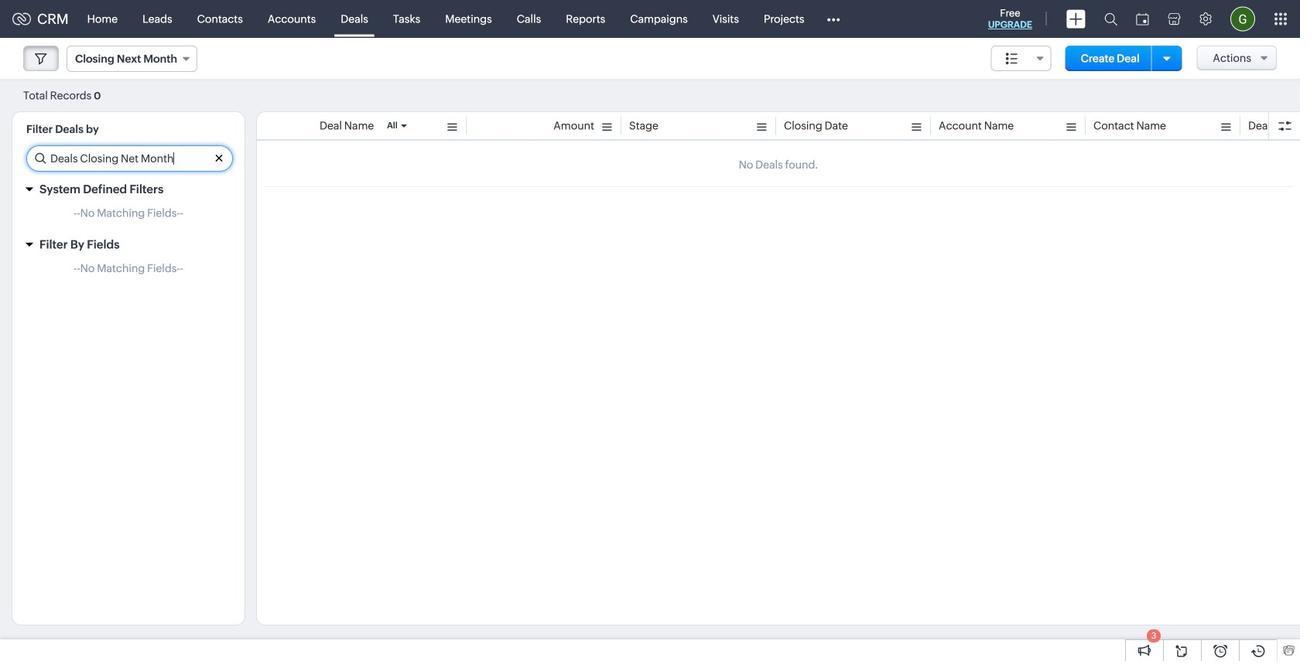 Task type: locate. For each thing, give the bounding box(es) containing it.
1 vertical spatial region
[[12, 259, 245, 286]]

create menu image
[[1067, 10, 1086, 28]]

1 region from the top
[[12, 203, 245, 231]]

None field
[[67, 46, 197, 72], [992, 46, 1052, 71], [67, 46, 197, 72]]

region
[[12, 203, 245, 231], [12, 259, 245, 286]]

create menu element
[[1058, 0, 1095, 38]]

0 vertical spatial region
[[12, 203, 245, 231]]

logo image
[[12, 13, 31, 25]]

search element
[[1095, 0, 1127, 38]]

profile image
[[1231, 7, 1256, 31]]

none field size
[[992, 46, 1052, 71]]

Search text field
[[27, 146, 232, 171]]



Task type: vqa. For each thing, say whether or not it's contained in the screenshot.
Create Menu icon on the right top of page
yes



Task type: describe. For each thing, give the bounding box(es) containing it.
calendar image
[[1136, 13, 1150, 25]]

search image
[[1105, 12, 1118, 26]]

profile element
[[1222, 0, 1265, 38]]

Other Modules field
[[817, 7, 850, 31]]

2 region from the top
[[12, 259, 245, 286]]

size image
[[1006, 52, 1019, 66]]



